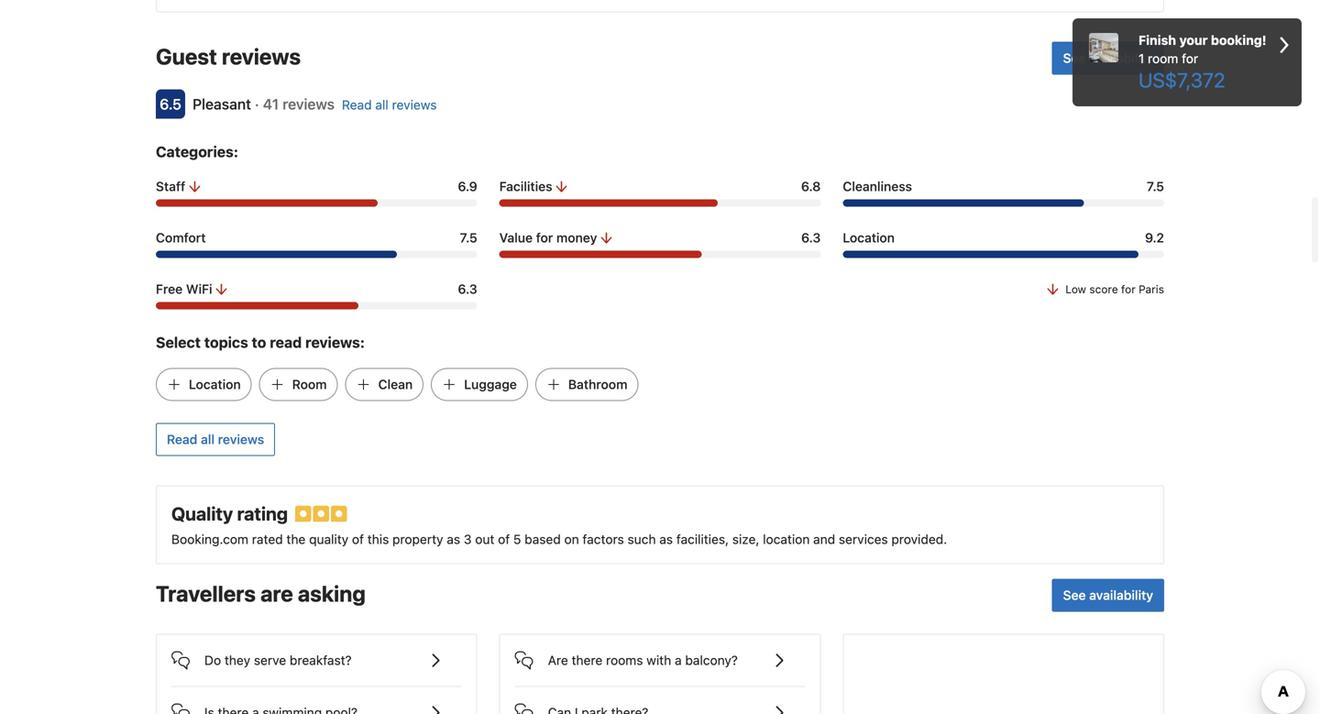 Task type: vqa. For each thing, say whether or not it's contained in the screenshot.
Free WiFi 6.3 meter
yes



Task type: describe. For each thing, give the bounding box(es) containing it.
based
[[525, 532, 561, 547]]

pleasant
[[193, 95, 251, 113]]

rated
[[252, 532, 283, 547]]

location
[[763, 532, 810, 547]]

balcony?
[[686, 653, 738, 668]]

6.8
[[802, 179, 821, 194]]

2 of from the left
[[498, 532, 510, 547]]

see for travellers are asking
[[1064, 588, 1087, 603]]

serve
[[254, 653, 286, 668]]

low
[[1066, 283, 1087, 296]]

value for money 6.3 meter
[[500, 251, 821, 258]]

see for guest reviews
[[1064, 50, 1087, 66]]

location 9.2 meter
[[843, 251, 1165, 258]]

1 vertical spatial location
[[189, 377, 241, 392]]

1 horizontal spatial location
[[843, 230, 895, 245]]

are there rooms with a balcony? button
[[515, 635, 806, 672]]

and
[[814, 532, 836, 547]]

staff
[[156, 179, 186, 194]]

travellers
[[156, 581, 256, 607]]

booking.com rated the quality of this property as 3 out of 5 based on factors such as facilities, size, location and services provided.
[[172, 532, 948, 547]]

finish
[[1139, 33, 1177, 48]]

paris
[[1139, 283, 1165, 296]]

see availability button for travellers are asking
[[1053, 579, 1165, 612]]

1 as from the left
[[447, 532, 461, 547]]

1
[[1139, 51, 1145, 66]]

6.5
[[160, 95, 181, 113]]

0 vertical spatial read all reviews
[[342, 97, 437, 112]]

factors
[[583, 532, 624, 547]]

review categories element
[[156, 141, 239, 163]]

quality
[[172, 503, 233, 525]]

room
[[292, 377, 327, 392]]

select topics to read reviews:
[[156, 334, 365, 351]]

guest
[[156, 44, 217, 69]]

6.3 for value for money
[[802, 230, 821, 245]]

2 vertical spatial for
[[1122, 283, 1136, 296]]

for inside finish your booking! 1 room for us$7,372
[[1183, 51, 1199, 66]]

1 horizontal spatial read
[[342, 97, 372, 112]]

such
[[628, 532, 656, 547]]

topics
[[204, 334, 248, 351]]

are there rooms with a balcony?
[[548, 653, 738, 668]]

rooms
[[606, 653, 643, 668]]

quality
[[309, 532, 349, 547]]

rating
[[237, 503, 288, 525]]

41
[[263, 95, 279, 113]]

do they serve breakfast?
[[205, 653, 352, 668]]

wifi
[[186, 282, 212, 297]]

asking
[[298, 581, 366, 607]]

money
[[557, 230, 598, 245]]

low score for paris
[[1066, 283, 1165, 296]]

0 vertical spatial all
[[376, 97, 389, 112]]

availability for travellers are asking
[[1090, 588, 1154, 603]]

comfort 7.5 meter
[[156, 251, 478, 258]]

with
[[647, 653, 672, 668]]

provided.
[[892, 532, 948, 547]]

finish your booking! 1 room for us$7,372
[[1139, 33, 1267, 92]]

reviews:
[[305, 334, 365, 351]]

luggage
[[464, 377, 517, 392]]

1 vertical spatial for
[[536, 230, 553, 245]]

breakfast?
[[290, 653, 352, 668]]

this
[[368, 532, 389, 547]]

read
[[270, 334, 302, 351]]

see availability button for guest reviews
[[1053, 42, 1165, 75]]

they
[[225, 653, 251, 668]]



Task type: locate. For each thing, give the bounding box(es) containing it.
1 vertical spatial availability
[[1090, 588, 1154, 603]]

0 horizontal spatial 7.5
[[460, 230, 478, 245]]

travellers are asking
[[156, 581, 366, 607]]

there
[[572, 653, 603, 668]]

0 horizontal spatial read
[[167, 432, 198, 447]]

of left 5
[[498, 532, 510, 547]]

a
[[675, 653, 682, 668]]

property
[[393, 532, 444, 547]]

reviews
[[222, 44, 301, 69], [283, 95, 335, 113], [392, 97, 437, 112], [218, 432, 264, 447]]

see availability for guest reviews
[[1064, 50, 1154, 66]]

1 vertical spatial see availability button
[[1053, 579, 1165, 612]]

1 horizontal spatial 6.3
[[802, 230, 821, 245]]

0 vertical spatial see availability button
[[1053, 42, 1165, 75]]

1 see availability button from the top
[[1053, 42, 1165, 75]]

of left 'this'
[[352, 532, 364, 547]]

read right 41
[[342, 97, 372, 112]]

room
[[1149, 51, 1179, 66]]

read inside "button"
[[167, 432, 198, 447]]

7.5 for comfort
[[460, 230, 478, 245]]

1 horizontal spatial for
[[1122, 283, 1136, 296]]

the
[[287, 532, 306, 547]]

for right value
[[536, 230, 553, 245]]

your
[[1180, 33, 1209, 48]]

size,
[[733, 532, 760, 547]]

value for money
[[500, 230, 598, 245]]

0 vertical spatial 6.3
[[802, 230, 821, 245]]

rated pleasant element
[[193, 95, 251, 113]]

facilities
[[500, 179, 553, 194]]

comfort
[[156, 230, 206, 245]]

facilities 6.8 meter
[[500, 200, 821, 207]]

rightchevron image
[[1281, 31, 1290, 59]]

read up quality
[[167, 432, 198, 447]]

2 horizontal spatial for
[[1183, 51, 1199, 66]]

services
[[839, 532, 889, 547]]

see availability
[[1064, 50, 1154, 66], [1064, 588, 1154, 603]]

0 vertical spatial see availability
[[1064, 50, 1154, 66]]

all inside "button"
[[201, 432, 215, 447]]

1 vertical spatial read
[[167, 432, 198, 447]]

1 vertical spatial see availability
[[1064, 588, 1154, 603]]

location down cleanliness
[[843, 230, 895, 245]]

7.5 left value
[[460, 230, 478, 245]]

0 vertical spatial location
[[843, 230, 895, 245]]

as left 3
[[447, 532, 461, 547]]

as right such
[[660, 532, 673, 547]]

for left the paris
[[1122, 283, 1136, 296]]

reviews inside "button"
[[218, 432, 264, 447]]

0 vertical spatial availability
[[1090, 50, 1154, 66]]

for down your
[[1183, 51, 1199, 66]]

do they serve breakfast? button
[[172, 635, 462, 672]]

booking.com
[[172, 532, 249, 547]]

6.9
[[458, 179, 478, 194]]

booking!
[[1212, 33, 1267, 48]]

1 horizontal spatial 7.5
[[1148, 179, 1165, 194]]

see
[[1064, 50, 1087, 66], [1064, 588, 1087, 603]]

0 vertical spatial for
[[1183, 51, 1199, 66]]

1 vertical spatial 6.3
[[458, 282, 478, 297]]

pleasant · 41 reviews
[[193, 95, 335, 113]]

1 vertical spatial 7.5
[[460, 230, 478, 245]]

free wifi
[[156, 282, 212, 297]]

1 horizontal spatial as
[[660, 532, 673, 547]]

1 vertical spatial see
[[1064, 588, 1087, 603]]

cleanliness
[[843, 179, 913, 194]]

out
[[475, 532, 495, 547]]

0 vertical spatial read
[[342, 97, 372, 112]]

are
[[548, 653, 569, 668]]

7.5 up 9.2
[[1148, 179, 1165, 194]]

scored 6.5 element
[[156, 89, 185, 119]]

1 horizontal spatial all
[[376, 97, 389, 112]]

of
[[352, 532, 364, 547], [498, 532, 510, 547]]

2 as from the left
[[660, 532, 673, 547]]

0 horizontal spatial for
[[536, 230, 553, 245]]

us$7,372
[[1139, 68, 1226, 92]]

1 vertical spatial all
[[201, 432, 215, 447]]

categories:
[[156, 143, 239, 161]]

value
[[500, 230, 533, 245]]

read all reviews
[[342, 97, 437, 112], [167, 432, 264, 447]]

see availability button
[[1053, 42, 1165, 75], [1053, 579, 1165, 612]]

staff 6.9 meter
[[156, 200, 478, 207]]

availability
[[1090, 50, 1154, 66], [1090, 588, 1154, 603]]

to
[[252, 334, 266, 351]]

read all reviews button
[[156, 423, 275, 456]]

0 vertical spatial see
[[1064, 50, 1087, 66]]

guest reviews
[[156, 44, 301, 69]]

3
[[464, 532, 472, 547]]

0 horizontal spatial all
[[201, 432, 215, 447]]

location down topics
[[189, 377, 241, 392]]

see availability for travellers are asking
[[1064, 588, 1154, 603]]

1 of from the left
[[352, 532, 364, 547]]

on
[[565, 532, 579, 547]]

6.3
[[802, 230, 821, 245], [458, 282, 478, 297]]

2 availability from the top
[[1090, 588, 1154, 603]]

7.5 for cleanliness
[[1148, 179, 1165, 194]]

read all reviews inside read all reviews "button"
[[167, 432, 264, 447]]

0 horizontal spatial 6.3
[[458, 282, 478, 297]]

9.2
[[1146, 230, 1165, 245]]

1 horizontal spatial read all reviews
[[342, 97, 437, 112]]

clean
[[378, 377, 413, 392]]

are
[[261, 581, 293, 607]]

1 see availability from the top
[[1064, 50, 1154, 66]]

5
[[514, 532, 521, 547]]

read
[[342, 97, 372, 112], [167, 432, 198, 447]]

facilities,
[[677, 532, 729, 547]]

all
[[376, 97, 389, 112], [201, 432, 215, 447]]

1 availability from the top
[[1090, 50, 1154, 66]]

select
[[156, 334, 201, 351]]

0 horizontal spatial location
[[189, 377, 241, 392]]

2 see from the top
[[1064, 588, 1087, 603]]

1 see from the top
[[1064, 50, 1087, 66]]

quality rating
[[172, 503, 288, 525]]

free wifi 6.3 meter
[[156, 302, 478, 310]]

guest reviews element
[[156, 42, 1045, 71]]

0 horizontal spatial read all reviews
[[167, 432, 264, 447]]

1 vertical spatial read all reviews
[[167, 432, 264, 447]]

bathroom
[[569, 377, 628, 392]]

0 horizontal spatial as
[[447, 532, 461, 547]]

1 horizontal spatial of
[[498, 532, 510, 547]]

7.5
[[1148, 179, 1165, 194], [460, 230, 478, 245]]

free
[[156, 282, 183, 297]]

6.3 for free wifi
[[458, 282, 478, 297]]

0 horizontal spatial of
[[352, 532, 364, 547]]

cleanliness 7.5 meter
[[843, 200, 1165, 207]]

availability for guest reviews
[[1090, 50, 1154, 66]]

as
[[447, 532, 461, 547], [660, 532, 673, 547]]

2 see availability button from the top
[[1053, 579, 1165, 612]]

for
[[1183, 51, 1199, 66], [536, 230, 553, 245], [1122, 283, 1136, 296]]

2 see availability from the top
[[1064, 588, 1154, 603]]

score
[[1090, 283, 1119, 296]]

0 vertical spatial 7.5
[[1148, 179, 1165, 194]]

location
[[843, 230, 895, 245], [189, 377, 241, 392]]

·
[[255, 95, 259, 113]]

do
[[205, 653, 221, 668]]



